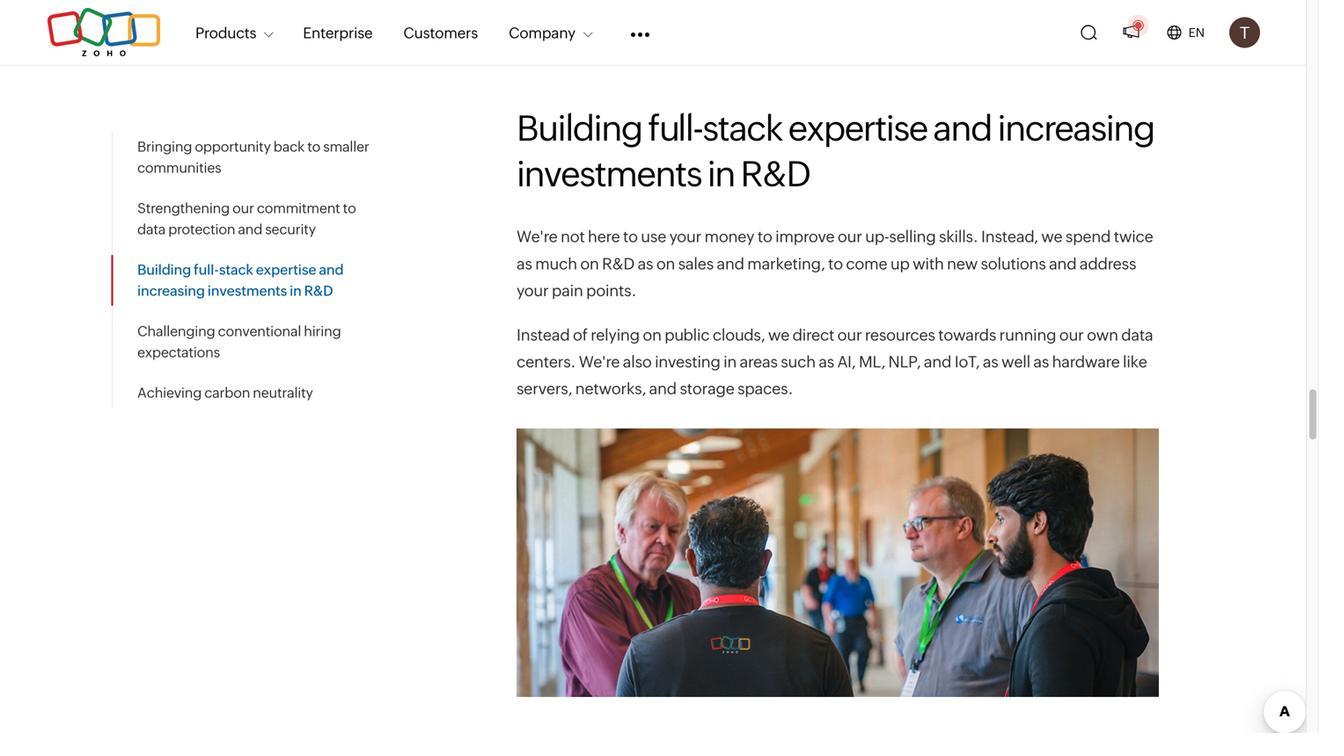 Task type: vqa. For each thing, say whether or not it's contained in the screenshot.
Compliance
no



Task type: describe. For each thing, give the bounding box(es) containing it.
neutrality
[[253, 385, 313, 401]]

1 vertical spatial full-
[[194, 262, 219, 278]]

centers.
[[517, 353, 576, 371]]

pain
[[552, 282, 583, 300]]

1 vertical spatial building
[[137, 262, 191, 278]]

as right well
[[1034, 353, 1049, 371]]

r&d inside the we're not here to use your money to improve our up-selling skills. instead, we spend twice as much on r&d as on sales and marketing, to come up with new solutions and address your pain points.
[[602, 255, 635, 273]]

investing
[[655, 353, 720, 371]]

like
[[1123, 353, 1147, 371]]

1 horizontal spatial building full-stack expertise and increasing investments in r&d
[[517, 108, 1154, 195]]

smaller
[[323, 139, 369, 155]]

0 vertical spatial in
[[707, 154, 735, 195]]

ai,
[[837, 353, 856, 371]]

running
[[999, 326, 1056, 345]]

our inside strengthening our commitment to data protection and security
[[232, 200, 254, 216]]

achieving
[[137, 385, 202, 401]]

spend
[[1066, 228, 1111, 246]]

commitment
[[257, 200, 340, 216]]

0 vertical spatial expertise
[[788, 108, 927, 149]]

address
[[1080, 255, 1136, 273]]

solutions
[[981, 255, 1046, 273]]

not
[[561, 228, 585, 246]]

0 horizontal spatial your
[[517, 282, 549, 300]]

strengthening our commitment to data protection and security
[[137, 200, 356, 238]]

on inside instead of relying on public clouds, we direct our resources towards running our own data centers. we're also investing in areas such as ai, ml, nlp, and iot, as well as hardware like servers, networks, and storage spaces.
[[643, 326, 662, 345]]

back
[[273, 139, 305, 155]]

with
[[913, 255, 944, 273]]

spaces.
[[738, 380, 793, 398]]

to for here
[[623, 228, 638, 246]]

0 horizontal spatial increasing
[[137, 283, 205, 299]]

and inside strengthening our commitment to data protection and security
[[238, 221, 262, 238]]

data inside strengthening our commitment to data protection and security
[[137, 221, 166, 238]]

marketing,
[[747, 255, 825, 273]]

our up "ai,"
[[837, 326, 862, 345]]

of
[[573, 326, 588, 345]]

as left "ai,"
[[819, 353, 834, 371]]

protection
[[168, 221, 235, 238]]

enterprise link
[[303, 13, 373, 52]]

clouds,
[[713, 326, 765, 345]]

we're not here to use your money to improve our up-selling skills. instead, we spend twice as much on r&d as on sales and marketing, to come up with new solutions and address your pain points.
[[517, 228, 1153, 300]]

sales
[[678, 255, 714, 273]]

1 vertical spatial in
[[290, 283, 302, 299]]

ml,
[[859, 353, 885, 371]]

terry turtle image
[[1229, 17, 1260, 48]]

money
[[705, 228, 755, 246]]

we inside instead of relying on public clouds, we direct our resources towards running our own data centers. we're also investing in areas such as ai, ml, nlp, and iot, as well as hardware like servers, networks, and storage spaces.
[[768, 326, 790, 345]]

skills.
[[939, 228, 978, 246]]

selling
[[889, 228, 936, 246]]

1 horizontal spatial your
[[669, 228, 702, 246]]

communities
[[137, 160, 221, 176]]

0 horizontal spatial investments
[[207, 283, 287, 299]]

iot,
[[955, 353, 980, 371]]

0 vertical spatial building
[[517, 108, 642, 149]]

instead
[[517, 326, 570, 345]]

security
[[265, 221, 316, 238]]

relying
[[591, 326, 640, 345]]

to for commitment
[[343, 200, 356, 216]]

storage
[[680, 380, 735, 398]]

up
[[890, 255, 910, 273]]



Task type: locate. For each thing, give the bounding box(es) containing it.
well
[[1002, 353, 1031, 371]]

products
[[195, 24, 256, 41]]

our
[[232, 200, 254, 216], [838, 228, 862, 246], [837, 326, 862, 345], [1059, 326, 1084, 345]]

0 vertical spatial investments
[[517, 154, 701, 195]]

0 horizontal spatial we
[[768, 326, 790, 345]]

we're up much
[[517, 228, 558, 246]]

enterprise
[[303, 24, 373, 41]]

to right commitment
[[343, 200, 356, 216]]

bringing opportunity back to smaller communities
[[137, 139, 369, 176]]

we left spend
[[1041, 228, 1063, 246]]

on down the here
[[580, 255, 599, 273]]

here
[[588, 228, 620, 246]]

own
[[1087, 326, 1118, 345]]

1 horizontal spatial full-
[[648, 108, 703, 149]]

0 vertical spatial we're
[[517, 228, 558, 246]]

hiring
[[304, 323, 341, 340]]

0 vertical spatial building full-stack expertise and increasing investments in r&d
[[517, 108, 1154, 195]]

0 horizontal spatial expertise
[[256, 262, 316, 278]]

0 vertical spatial we
[[1041, 228, 1063, 246]]

1 horizontal spatial data
[[1121, 326, 1153, 345]]

1 horizontal spatial we
[[1041, 228, 1063, 246]]

1 vertical spatial investments
[[207, 283, 287, 299]]

1 horizontal spatial stack
[[703, 108, 782, 149]]

direct
[[793, 326, 834, 345]]

0 horizontal spatial data
[[137, 221, 166, 238]]

0 horizontal spatial full-
[[194, 262, 219, 278]]

1 vertical spatial increasing
[[137, 283, 205, 299]]

investments up the here
[[517, 154, 701, 195]]

company
[[509, 24, 576, 41]]

we
[[1041, 228, 1063, 246], [768, 326, 790, 345]]

our inside the we're not here to use your money to improve our up-selling skills. instead, we spend twice as much on r&d as on sales and marketing, to come up with new solutions and address your pain points.
[[838, 228, 862, 246]]

2 vertical spatial in
[[724, 353, 737, 371]]

r&d
[[741, 154, 810, 195], [602, 255, 635, 273], [304, 283, 333, 299]]

as right iot, in the right of the page
[[983, 353, 998, 371]]

come
[[846, 255, 887, 273]]

data down strengthening
[[137, 221, 166, 238]]

our up hardware at right
[[1059, 326, 1084, 345]]

1 vertical spatial stack
[[219, 262, 253, 278]]

1 horizontal spatial we're
[[579, 353, 620, 371]]

0 horizontal spatial stack
[[219, 262, 253, 278]]

1 vertical spatial data
[[1121, 326, 1153, 345]]

0 horizontal spatial building full-stack expertise and increasing investments in r&d
[[137, 262, 344, 299]]

to left come at the right of the page
[[828, 255, 843, 273]]

to inside bringing opportunity back to smaller communities
[[307, 139, 320, 155]]

on
[[580, 255, 599, 273], [656, 255, 675, 273], [643, 326, 662, 345]]

1 horizontal spatial expertise
[[788, 108, 927, 149]]

1 vertical spatial r&d
[[602, 255, 635, 273]]

stack
[[703, 108, 782, 149], [219, 262, 253, 278]]

expertise
[[788, 108, 927, 149], [256, 262, 316, 278]]

0 vertical spatial stack
[[703, 108, 782, 149]]

0 horizontal spatial we're
[[517, 228, 558, 246]]

improve
[[775, 228, 835, 246]]

to left use
[[623, 228, 638, 246]]

to up marketing,
[[758, 228, 772, 246]]

public
[[665, 326, 710, 345]]

much
[[535, 255, 577, 273]]

en
[[1189, 26, 1205, 40]]

0 vertical spatial your
[[669, 228, 702, 246]]

in up the 'conventional'
[[290, 283, 302, 299]]

we're
[[517, 228, 558, 246], [579, 353, 620, 371]]

1 vertical spatial we
[[768, 326, 790, 345]]

opportunity
[[195, 139, 271, 155]]

in up the money
[[707, 154, 735, 195]]

0 vertical spatial r&d
[[741, 154, 810, 195]]

customers
[[403, 24, 478, 41]]

on down use
[[656, 255, 675, 273]]

towards
[[938, 326, 996, 345]]

expectations
[[137, 345, 220, 361]]

in inside instead of relying on public clouds, we direct our resources towards running our own data centers. we're also investing in areas such as ai, ml, nlp, and iot, as well as hardware like servers, networks, and storage spaces.
[[724, 353, 737, 371]]

1 horizontal spatial investments
[[517, 154, 701, 195]]

carbon
[[204, 385, 250, 401]]

0 horizontal spatial building
[[137, 262, 191, 278]]

up-
[[865, 228, 889, 246]]

r&d up "hiring"
[[304, 283, 333, 299]]

in
[[707, 154, 735, 195], [290, 283, 302, 299], [724, 353, 737, 371]]

1 vertical spatial expertise
[[256, 262, 316, 278]]

use
[[641, 228, 666, 246]]

1 vertical spatial your
[[517, 282, 549, 300]]

data up like
[[1121, 326, 1153, 345]]

our left up-
[[838, 228, 862, 246]]

instead of relying on public clouds, we direct our resources towards running our own data centers. we're also investing in areas such as ai, ml, nlp, and iot, as well as hardware like servers, networks, and storage spaces.
[[517, 326, 1153, 398]]

as down use
[[638, 255, 653, 273]]

areas
[[740, 353, 778, 371]]

on up the "also"
[[643, 326, 662, 345]]

new
[[947, 255, 978, 273]]

investments up the 'conventional'
[[207, 283, 287, 299]]

nlp,
[[888, 353, 921, 371]]

your left the pain
[[517, 282, 549, 300]]

networks,
[[575, 380, 646, 398]]

r&d up points.
[[602, 255, 635, 273]]

building
[[517, 108, 642, 149], [137, 262, 191, 278]]

our up the protection
[[232, 200, 254, 216]]

1 horizontal spatial increasing
[[998, 108, 1154, 149]]

r&d up "improve"
[[741, 154, 810, 195]]

full-
[[648, 108, 703, 149], [194, 262, 219, 278]]

1 horizontal spatial r&d
[[602, 255, 635, 273]]

your
[[669, 228, 702, 246], [517, 282, 549, 300]]

we're inside instead of relying on public clouds, we direct our resources towards running our own data centers. we're also investing in areas such as ai, ml, nlp, and iot, as well as hardware like servers, networks, and storage spaces.
[[579, 353, 620, 371]]

as left much
[[517, 255, 532, 273]]

in down the clouds,
[[724, 353, 737, 371]]

to for back
[[307, 139, 320, 155]]

2 horizontal spatial r&d
[[741, 154, 810, 195]]

achieving carbon neutrality
[[137, 385, 313, 401]]

and
[[933, 108, 992, 149], [238, 221, 262, 238], [717, 255, 744, 273], [1049, 255, 1077, 273], [319, 262, 344, 278], [924, 353, 952, 371], [649, 380, 677, 398]]

resources
[[865, 326, 935, 345]]

twice
[[1114, 228, 1153, 246]]

to right back
[[307, 139, 320, 155]]

0 vertical spatial increasing
[[998, 108, 1154, 149]]

conventional
[[218, 323, 301, 340]]

to
[[307, 139, 320, 155], [343, 200, 356, 216], [623, 228, 638, 246], [758, 228, 772, 246], [828, 255, 843, 273]]

your up sales
[[669, 228, 702, 246]]

investments
[[517, 154, 701, 195], [207, 283, 287, 299]]

data inside instead of relying on public clouds, we direct our resources towards running our own data centers. we're also investing in areas such as ai, ml, nlp, and iot, as well as hardware like servers, networks, and storage spaces.
[[1121, 326, 1153, 345]]

such
[[781, 353, 816, 371]]

increasing
[[998, 108, 1154, 149], [137, 283, 205, 299]]

servers,
[[517, 380, 572, 398]]

to inside strengthening our commitment to data protection and security
[[343, 200, 356, 216]]

we inside the we're not here to use your money to improve our up-selling skills. instead, we spend twice as much on r&d as on sales and marketing, to come up with new solutions and address your pain points.
[[1041, 228, 1063, 246]]

data
[[137, 221, 166, 238], [1121, 326, 1153, 345]]

points.
[[586, 282, 636, 300]]

strengthening
[[137, 200, 230, 216]]

bringing
[[137, 139, 192, 155]]

hardware
[[1052, 353, 1120, 371]]

we're inside the we're not here to use your money to improve our up-selling skills. instead, we spend twice as much on r&d as on sales and marketing, to come up with new solutions and address your pain points.
[[517, 228, 558, 246]]

challenging conventional hiring expectations
[[137, 323, 341, 361]]

we up such
[[768, 326, 790, 345]]

building full-stack expertise and increasing investments in r&d
[[517, 108, 1154, 195], [137, 262, 344, 299]]

0 horizontal spatial r&d
[[304, 283, 333, 299]]

as
[[517, 255, 532, 273], [638, 255, 653, 273], [819, 353, 834, 371], [983, 353, 998, 371], [1034, 353, 1049, 371]]

challenging
[[137, 323, 215, 340]]

we're up the networks,
[[579, 353, 620, 371]]

1 horizontal spatial building
[[517, 108, 642, 149]]

1 vertical spatial we're
[[579, 353, 620, 371]]

0 vertical spatial full-
[[648, 108, 703, 149]]

0 vertical spatial data
[[137, 221, 166, 238]]

instead,
[[981, 228, 1038, 246]]

1 vertical spatial building full-stack expertise and increasing investments in r&d
[[137, 262, 344, 299]]

2 vertical spatial r&d
[[304, 283, 333, 299]]

customers link
[[403, 13, 478, 52]]

also
[[623, 353, 652, 371]]



